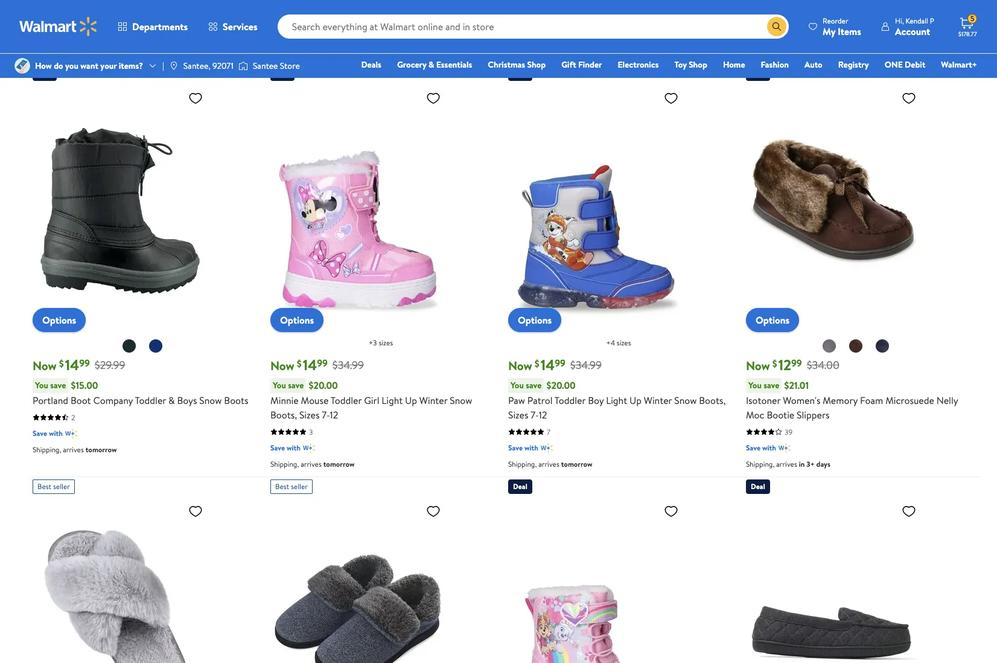 Task type: vqa. For each thing, say whether or not it's contained in the screenshot.
Toddler
yes



Task type: locate. For each thing, give the bounding box(es) containing it.
sizes right +4
[[617, 337, 632, 348]]

$34.99 up boy in the bottom of the page
[[571, 358, 602, 373]]

with up christmas shop
[[525, 15, 539, 25]]

7- inside you save $20.00 minnie mouse toddler girl light up winter snow boots, sizes 7-12
[[322, 408, 330, 421]]

2 toddler from the left
[[331, 394, 362, 407]]

up inside you save $20.00 minnie mouse toddler girl light up winter snow boots, sizes 7-12
[[405, 394, 417, 407]]

1 vertical spatial &
[[168, 394, 175, 407]]

sizes down 'paw' on the right bottom of the page
[[509, 408, 529, 421]]

now inside "now $ 12 99 $34.00"
[[747, 357, 771, 374]]

boots, left isotoner
[[700, 394, 726, 407]]

+3 sizes
[[369, 337, 393, 348]]

1 horizontal spatial sizes
[[509, 408, 529, 421]]

seller for vonmay men's fuzzy slippers boots memory foam booties comfy house shoes indoor outdoor image
[[291, 481, 308, 491]]

light right girl
[[382, 394, 403, 407]]

12 inside you save $20.00 minnie mouse toddler girl light up winter snow boots, sizes 7-12
[[330, 408, 338, 421]]

save with down minnie
[[271, 442, 301, 453]]

2 seller from the left
[[291, 481, 308, 491]]

14 for mouse
[[303, 354, 317, 375]]

1 horizontal spatial &
[[429, 59, 435, 71]]

light right boy in the bottom of the page
[[607, 394, 628, 407]]

$34.99 up you save $20.00 minnie mouse toddler girl light up winter snow boots, sizes 7-12
[[333, 358, 364, 373]]

girl
[[364, 394, 380, 407]]

options link for paw
[[509, 308, 562, 332]]

with up shipping, arrives in 3+ days
[[763, 442, 777, 453]]

boots,
[[700, 394, 726, 407], [271, 408, 297, 421]]

1 horizontal spatial 12
[[539, 408, 547, 421]]

1 horizontal spatial toddler
[[331, 394, 362, 407]]

1 horizontal spatial snow
[[450, 394, 473, 407]]

1 $ from the left
[[59, 357, 64, 370]]

now $ 14 99 $34.99 up patrol
[[509, 354, 602, 375]]

+4 sizes
[[607, 337, 632, 348]]

best seller
[[37, 481, 70, 491], [275, 481, 308, 491]]

you for portland
[[35, 379, 48, 391]]

deal
[[37, 68, 52, 78], [275, 68, 290, 78], [513, 68, 528, 78], [751, 68, 766, 78], [513, 481, 528, 491], [751, 481, 766, 491]]

toddler inside 'you save $20.00 paw patrol toddler boy light up winter snow boots, sizes 7-12'
[[555, 394, 586, 407]]

0 horizontal spatial  image
[[14, 58, 30, 74]]

toddler left boy in the bottom of the page
[[555, 394, 586, 407]]

14 for boot
[[65, 354, 79, 375]]

 image
[[239, 60, 248, 72]]

grocery & essentials link
[[392, 58, 478, 71]]

how do you want your items?
[[35, 60, 143, 72]]

options link
[[33, 308, 86, 332], [271, 308, 324, 332], [509, 308, 562, 332], [747, 308, 800, 332]]

santee store
[[253, 60, 300, 72]]

39
[[785, 427, 793, 437]]

light for girl
[[382, 394, 403, 407]]

$
[[59, 357, 64, 370], [297, 357, 302, 370], [535, 357, 540, 370], [773, 357, 778, 370]]

3 you from the left
[[511, 379, 524, 391]]

1 horizontal spatial shop
[[689, 59, 708, 71]]

0 horizontal spatial 14
[[65, 354, 79, 375]]

1 horizontal spatial $34.99
[[571, 358, 602, 373]]

3 14 from the left
[[541, 354, 555, 375]]

& left boys
[[168, 394, 175, 407]]

 image left how
[[14, 58, 30, 74]]

santee
[[253, 60, 278, 72]]

walmart plus image for 12
[[779, 442, 791, 454]]

best seller for litfun women's fuzzy slippers plush cross band open toe house thick sole slippers, grey, size 7-8 'image'
[[37, 481, 70, 491]]

now $ 14 99 $34.99 for mouse
[[271, 354, 364, 375]]

1 horizontal spatial best seller
[[275, 481, 308, 491]]

1 14 from the left
[[65, 354, 79, 375]]

$ up portland
[[59, 357, 64, 370]]

reorder
[[823, 15, 849, 26]]

3 snow from the left
[[675, 394, 697, 407]]

2 winter from the left
[[644, 394, 673, 407]]

shipping, arrives tomorrow up the you
[[33, 46, 117, 56]]

save with down portland
[[33, 428, 63, 438]]

1 horizontal spatial 14
[[303, 354, 317, 375]]

0 horizontal spatial up
[[405, 394, 417, 407]]

$20.00 up patrol
[[547, 379, 576, 392]]

$ for isotoner
[[773, 357, 778, 370]]

1 horizontal spatial 7-
[[531, 408, 539, 421]]

4 99 from the left
[[792, 356, 803, 370]]

winter inside you save $20.00 minnie mouse toddler girl light up winter snow boots, sizes 7-12
[[420, 394, 448, 407]]

save up "christmas shop" 'link'
[[509, 15, 523, 25]]

1 shop from the left
[[528, 59, 546, 71]]

0 horizontal spatial 7-
[[322, 408, 330, 421]]

shop inside 'link'
[[528, 59, 546, 71]]

1 best seller from the left
[[37, 481, 70, 491]]

mouse
[[301, 394, 329, 407]]

registry link
[[833, 58, 875, 71]]

 image
[[14, 58, 30, 74], [169, 61, 179, 71]]

christmas
[[488, 59, 526, 71]]

now up minnie
[[271, 357, 295, 374]]

gift finder
[[562, 59, 603, 71]]

2 $ from the left
[[297, 357, 302, 370]]

7- down the 'mouse'
[[322, 408, 330, 421]]

now for isotoner
[[747, 357, 771, 374]]

with down patrol
[[525, 442, 539, 453]]

0 horizontal spatial 12
[[330, 408, 338, 421]]

add to favorites list, portland boot company toddler & boys snow boots image
[[188, 90, 203, 105]]

29
[[785, 14, 793, 24]]

navy blue image
[[876, 339, 890, 353]]

sizes right +3
[[379, 337, 393, 348]]

9
[[71, 14, 75, 24]]

light inside you save $20.00 minnie mouse toddler girl light up winter snow boots, sizes 7-12
[[382, 394, 403, 407]]

toddler left boys
[[135, 394, 166, 407]]

0 horizontal spatial sizes
[[379, 337, 393, 348]]

0 horizontal spatial shop
[[528, 59, 546, 71]]

2 save from the left
[[288, 379, 304, 391]]

3 options from the left
[[518, 313, 552, 327]]

now up 'paw' on the right bottom of the page
[[509, 357, 533, 374]]

7- inside 'you save $20.00 paw patrol toddler boy light up winter snow boots, sizes 7-12'
[[531, 408, 539, 421]]

add to favorites list, litfun women's fuzzy slippers plush cross band open toe house thick sole slippers, grey, size 7-8 image
[[188, 504, 203, 519]]

sizes down the 'mouse'
[[300, 408, 320, 421]]

options link for minnie
[[271, 308, 324, 332]]

12 inside 'you save $20.00 paw patrol toddler boy light up winter snow boots, sizes 7-12'
[[539, 408, 547, 421]]

2 sizes from the left
[[509, 408, 529, 421]]

0 horizontal spatial best seller
[[37, 481, 70, 491]]

$20.00 for patrol
[[547, 379, 576, 392]]

99 inside now $ 14 99 $29.99
[[79, 356, 90, 370]]

1 horizontal spatial  image
[[169, 61, 179, 71]]

snow inside you save $15.00 portland boot company toddler & boys snow boots
[[200, 394, 222, 407]]

deal for portland
[[37, 68, 52, 78]]

walmart plus image for 14
[[541, 442, 553, 454]]

1 7- from the left
[[322, 408, 330, 421]]

$ for portland
[[59, 357, 64, 370]]

up
[[405, 394, 417, 407], [630, 394, 642, 407]]

up right girl
[[405, 394, 417, 407]]

12
[[779, 354, 792, 375], [330, 408, 338, 421], [539, 408, 547, 421]]

4 options link from the left
[[747, 308, 800, 332]]

shipping, arrives tomorrow
[[271, 31, 355, 41], [509, 31, 593, 41], [33, 46, 117, 56], [747, 46, 831, 56], [33, 444, 117, 455], [271, 459, 355, 469], [509, 459, 593, 469]]

2 $20.00 from the left
[[547, 379, 576, 392]]

|
[[162, 60, 164, 72]]

4 now from the left
[[747, 357, 771, 374]]

you inside you save $15.00 portland boot company toddler & boys snow boots
[[35, 379, 48, 391]]

0 horizontal spatial $34.99
[[333, 358, 364, 373]]

auto
[[805, 59, 823, 71]]

boots, inside 'you save $20.00 paw patrol toddler boy light up winter snow boots, sizes 7-12'
[[700, 394, 726, 407]]

deals link
[[356, 58, 387, 71]]

1 toddler from the left
[[135, 394, 166, 407]]

royal blue image
[[149, 339, 163, 353]]

items?
[[119, 60, 143, 72]]

2 best from the left
[[275, 481, 289, 491]]

7- down patrol
[[531, 408, 539, 421]]

1 now from the left
[[33, 357, 57, 374]]

save with up shipping, arrives in 3+ days
[[747, 442, 777, 453]]

sizes inside you save $20.00 minnie mouse toddler girl light up winter snow boots, sizes 7-12
[[300, 408, 320, 421]]

with down portland
[[49, 428, 63, 438]]

save down portland
[[33, 428, 47, 438]]

now up isotoner
[[747, 357, 771, 374]]

sizes inside 'you save $20.00 paw patrol toddler boy light up winter snow boots, sizes 7-12'
[[509, 408, 529, 421]]

walmart+
[[942, 59, 978, 71]]

2 7- from the left
[[531, 408, 539, 421]]

$20.00 inside 'you save $20.00 paw patrol toddler boy light up winter snow boots, sizes 7-12'
[[547, 379, 576, 392]]

1 $34.99 from the left
[[333, 358, 364, 373]]

toddler for minnie
[[331, 394, 362, 407]]

you up 'paw' on the right bottom of the page
[[511, 379, 524, 391]]

you inside you save $21.01 isotoner women's memory foam microsuede nelly moc bootie slippers
[[749, 379, 762, 391]]

99 inside "now $ 12 99 $34.00"
[[792, 356, 803, 370]]

 image right |
[[169, 61, 179, 71]]

home link
[[718, 58, 751, 71]]

options for paw
[[518, 313, 552, 327]]

boot
[[71, 394, 91, 407]]

$21.01
[[785, 379, 809, 392]]

now inside now $ 14 99 $29.99
[[33, 357, 57, 374]]

deal for minnie
[[275, 68, 290, 78]]

save inside 'you save $20.00 paw patrol toddler boy light up winter snow boots, sizes 7-12'
[[526, 379, 542, 391]]

3 save from the left
[[526, 379, 542, 391]]

1 save from the left
[[50, 379, 66, 391]]

& right grocery
[[429, 59, 435, 71]]

santee, 92071
[[184, 60, 234, 72]]

toddler left girl
[[331, 394, 362, 407]]

2 best seller from the left
[[275, 481, 308, 491]]

1 horizontal spatial winter
[[644, 394, 673, 407]]

vonmay men's fuzzy slippers boots memory foam booties comfy house shoes indoor outdoor image
[[271, 499, 446, 663]]

boots, inside you save $20.00 minnie mouse toddler girl light up winter snow boots, sizes 7-12
[[271, 408, 297, 421]]

light
[[382, 394, 403, 407], [607, 394, 628, 407]]

walmart plus image down 7
[[541, 442, 553, 454]]

ash image
[[823, 339, 837, 353]]

save with
[[271, 15, 301, 25], [509, 15, 539, 25], [33, 29, 63, 40], [747, 29, 777, 40], [33, 428, 63, 438], [271, 442, 301, 453], [509, 442, 539, 453], [747, 442, 777, 453]]

0 horizontal spatial best
[[37, 481, 51, 491]]

walmart plus image
[[541, 14, 553, 26], [541, 442, 553, 454], [779, 442, 791, 454]]

2 light from the left
[[607, 394, 628, 407]]

0 horizontal spatial light
[[382, 394, 403, 407]]

$ for paw
[[535, 357, 540, 370]]

best for vonmay men's fuzzy slippers boots memory foam booties comfy house shoes indoor outdoor image
[[275, 481, 289, 491]]

1 horizontal spatial boots,
[[700, 394, 726, 407]]

you save $20.00 minnie mouse toddler girl light up winter snow boots, sizes 7-12
[[271, 379, 473, 421]]

you inside you save $20.00 minnie mouse toddler girl light up winter snow boots, sizes 7-12
[[273, 379, 286, 391]]

1 best from the left
[[37, 481, 51, 491]]

2 horizontal spatial toddler
[[555, 394, 586, 407]]

p
[[931, 15, 935, 26]]

options for minnie
[[280, 313, 314, 327]]

you up minnie
[[273, 379, 286, 391]]

1 up from the left
[[405, 394, 417, 407]]

boots, for minnie mouse toddler girl light up winter snow boots, sizes 7-12
[[271, 408, 297, 421]]

0 horizontal spatial boots,
[[271, 408, 297, 421]]

with up fashion link at the right top
[[763, 29, 777, 40]]

snow for paw patrol toddler boy light up winter snow boots, sizes 7-12
[[675, 394, 697, 407]]

7-
[[322, 408, 330, 421], [531, 408, 539, 421]]

save up patrol
[[526, 379, 542, 391]]

save with up fashion link at the right top
[[747, 29, 777, 40]]

$ up patrol
[[535, 357, 540, 370]]

1 light from the left
[[382, 394, 403, 407]]

1 horizontal spatial $20.00
[[547, 379, 576, 392]]

1 options link from the left
[[33, 308, 86, 332]]

save down minnie
[[271, 442, 285, 453]]

1 horizontal spatial seller
[[291, 481, 308, 491]]

$20.00 inside you save $20.00 minnie mouse toddler girl light up winter snow boots, sizes 7-12
[[309, 379, 338, 392]]

2 horizontal spatial snow
[[675, 394, 697, 407]]

you inside 'you save $20.00 paw patrol toddler boy light up winter snow boots, sizes 7-12'
[[511, 379, 524, 391]]

0 horizontal spatial now $ 14 99 $34.99
[[271, 354, 364, 375]]

7
[[547, 427, 551, 437]]

2 99 from the left
[[317, 356, 328, 370]]

1 vertical spatial boots,
[[271, 408, 297, 421]]

save for minnie
[[288, 379, 304, 391]]

3 now from the left
[[509, 357, 533, 374]]

$34.00
[[807, 358, 840, 373]]

boots, down minnie
[[271, 408, 297, 421]]

slippers
[[797, 408, 830, 421]]

1 snow from the left
[[200, 394, 222, 407]]

save up isotoner
[[764, 379, 780, 391]]

$29.99
[[95, 358, 125, 373]]

$ up isotoner
[[773, 357, 778, 370]]

you for minnie
[[273, 379, 286, 391]]

tomorrow
[[324, 31, 355, 41], [562, 31, 593, 41], [86, 46, 117, 56], [800, 46, 831, 56], [86, 444, 117, 455], [324, 459, 355, 469], [562, 459, 593, 469]]

14 up the 'mouse'
[[303, 354, 317, 375]]

shop right the christmas
[[528, 59, 546, 71]]

2 14 from the left
[[303, 354, 317, 375]]

5 $178.77
[[959, 13, 978, 38]]

one debit
[[885, 59, 926, 71]]

99 for boot
[[79, 356, 90, 370]]

1 winter from the left
[[420, 394, 448, 407]]

save inside you save $20.00 minnie mouse toddler girl light up winter snow boots, sizes 7-12
[[288, 379, 304, 391]]

now up portland
[[33, 357, 57, 374]]

1 99 from the left
[[79, 356, 90, 370]]

0 horizontal spatial toddler
[[135, 394, 166, 407]]

auto link
[[800, 58, 829, 71]]

2 sizes from the left
[[617, 337, 632, 348]]

1 you from the left
[[35, 379, 48, 391]]

up for girl
[[405, 394, 417, 407]]

2 horizontal spatial 12
[[779, 354, 792, 375]]

4 you from the left
[[749, 379, 762, 391]]

$34.99 for girl
[[333, 358, 364, 373]]

1 horizontal spatial up
[[630, 394, 642, 407]]

14 up patrol
[[541, 354, 555, 375]]

one
[[885, 59, 903, 71]]

toy
[[675, 59, 687, 71]]

paw patrol toddler boy light up winter snow boots, sizes 7-12 image
[[509, 86, 684, 322]]

save inside you save $15.00 portland boot company toddler & boys snow boots
[[50, 379, 66, 391]]

fashion
[[761, 59, 789, 71]]

debit
[[905, 59, 926, 71]]

1 now $ 14 99 $34.99 from the left
[[271, 354, 364, 375]]

save up how
[[33, 29, 47, 40]]

0 horizontal spatial sizes
[[300, 408, 320, 421]]

$ inside "now $ 12 99 $34.00"
[[773, 357, 778, 370]]

4 save from the left
[[764, 379, 780, 391]]

1 sizes from the left
[[300, 408, 320, 421]]

light inside 'you save $20.00 paw patrol toddler boy light up winter snow boots, sizes 7-12'
[[607, 394, 628, 407]]

dark chocolate image
[[849, 339, 864, 353]]

1 options from the left
[[42, 313, 76, 327]]

toddler inside you save $20.00 minnie mouse toddler girl light up winter snow boots, sizes 7-12
[[331, 394, 362, 407]]

foam
[[861, 394, 884, 407]]

sizes
[[300, 408, 320, 421], [509, 408, 529, 421]]

you
[[35, 379, 48, 391], [273, 379, 286, 391], [511, 379, 524, 391], [749, 379, 762, 391]]

1 horizontal spatial sizes
[[617, 337, 632, 348]]

2 shop from the left
[[689, 59, 708, 71]]

shipping, arrives tomorrow up store
[[271, 31, 355, 41]]

2 now $ 14 99 $34.99 from the left
[[509, 354, 602, 375]]

0 horizontal spatial seller
[[53, 481, 70, 491]]

add to favorites list, isotoner women's memory foam microsuede nelly moc bootie slippers image
[[902, 90, 917, 105]]

now $ 14 99 $34.99
[[271, 354, 364, 375], [509, 354, 602, 375]]

Walmart Site-Wide search field
[[278, 14, 789, 39]]

shop right toy
[[689, 59, 708, 71]]

you up portland
[[35, 379, 48, 391]]

snow inside you save $20.00 minnie mouse toddler girl light up winter snow boots, sizes 7-12
[[450, 394, 473, 407]]

$20.00
[[309, 379, 338, 392], [547, 379, 576, 392]]

0 vertical spatial boots,
[[700, 394, 726, 407]]

14 up $15.00
[[65, 354, 79, 375]]

2 up from the left
[[630, 394, 642, 407]]

$ inside now $ 14 99 $29.99
[[59, 357, 64, 370]]

2 snow from the left
[[450, 394, 473, 407]]

boys
[[177, 394, 197, 407]]

2 now from the left
[[271, 357, 295, 374]]

4 $ from the left
[[773, 357, 778, 370]]

you up isotoner
[[749, 379, 762, 391]]

up right boy in the bottom of the page
[[630, 394, 642, 407]]

0 horizontal spatial snow
[[200, 394, 222, 407]]

winter
[[420, 394, 448, 407], [644, 394, 673, 407]]

0 horizontal spatial $20.00
[[309, 379, 338, 392]]

1 horizontal spatial light
[[607, 394, 628, 407]]

company
[[93, 394, 133, 407]]

$34.99
[[333, 358, 364, 373], [571, 358, 602, 373]]

4 options from the left
[[756, 313, 790, 327]]

0 horizontal spatial winter
[[420, 394, 448, 407]]

2 you from the left
[[273, 379, 286, 391]]

save left the search icon
[[747, 29, 761, 40]]

shop
[[528, 59, 546, 71], [689, 59, 708, 71]]

gift
[[562, 59, 577, 71]]

snow inside 'you save $20.00 paw patrol toddler boy light up winter snow boots, sizes 7-12'
[[675, 394, 697, 407]]

3 99 from the left
[[555, 356, 566, 370]]

walmart plus image
[[303, 14, 315, 26], [65, 29, 77, 41], [779, 29, 791, 41], [65, 427, 77, 439], [303, 442, 315, 454]]

1 sizes from the left
[[379, 337, 393, 348]]

3 toddler from the left
[[555, 394, 586, 407]]

one debit link
[[880, 58, 932, 71]]

walmart plus image up shipping, arrives in 3+ days
[[779, 442, 791, 454]]

add to favorites list, paw patrol toddler boy light up winter snow boots, sizes 7-12 image
[[664, 90, 679, 105]]

1 horizontal spatial best
[[275, 481, 289, 491]]

3 options link from the left
[[509, 308, 562, 332]]

save inside you save $21.01 isotoner women's memory foam microsuede nelly moc bootie slippers
[[764, 379, 780, 391]]

0 horizontal spatial &
[[168, 394, 175, 407]]

days
[[817, 459, 831, 469]]

2 $34.99 from the left
[[571, 358, 602, 373]]

options link for isotoner
[[747, 308, 800, 332]]

toddler inside you save $15.00 portland boot company toddler & boys snow boots
[[135, 394, 166, 407]]

now
[[33, 357, 57, 374], [271, 357, 295, 374], [509, 357, 533, 374], [747, 357, 771, 374]]

2 horizontal spatial 14
[[541, 354, 555, 375]]

hi, kendall p account
[[896, 15, 935, 38]]

2 options link from the left
[[271, 308, 324, 332]]

$20.00 up the 'mouse'
[[309, 379, 338, 392]]

now $ 14 99 $29.99
[[33, 354, 125, 375]]

1 $20.00 from the left
[[309, 379, 338, 392]]

1 horizontal spatial now $ 14 99 $34.99
[[509, 354, 602, 375]]

now $ 14 99 $34.99 up the 'mouse'
[[271, 354, 364, 375]]

save up minnie
[[288, 379, 304, 391]]

2 options from the left
[[280, 313, 314, 327]]

3 $ from the left
[[535, 357, 540, 370]]

1 seller from the left
[[53, 481, 70, 491]]

$ up minnie
[[297, 357, 302, 370]]

departments button
[[108, 12, 198, 41]]

up inside 'you save $20.00 paw patrol toddler boy light up winter snow boots, sizes 7-12'
[[630, 394, 642, 407]]

save up portland
[[50, 379, 66, 391]]

toddler
[[135, 394, 166, 407], [331, 394, 362, 407], [555, 394, 586, 407]]

winter inside 'you save $20.00 paw patrol toddler boy light up winter snow boots, sizes 7-12'
[[644, 394, 673, 407]]



Task type: describe. For each thing, give the bounding box(es) containing it.
up for boy
[[630, 394, 642, 407]]

electronics link
[[613, 58, 665, 71]]

departments
[[132, 20, 188, 33]]

finder
[[579, 59, 603, 71]]

portland
[[33, 394, 68, 407]]

how
[[35, 60, 52, 72]]

isotoner
[[747, 394, 781, 407]]

now for paw
[[509, 357, 533, 374]]

kendall
[[906, 15, 929, 26]]

light for boy
[[607, 394, 628, 407]]

seller for litfun women's fuzzy slippers plush cross band open toe house thick sole slippers, grey, size 7-8 'image'
[[53, 481, 70, 491]]

save down 'paw' on the right bottom of the page
[[509, 442, 523, 453]]

sizes for patrol
[[509, 408, 529, 421]]

with down minnie
[[287, 442, 301, 453]]

with up do
[[49, 29, 63, 40]]

microsuede
[[886, 394, 935, 407]]

essentials
[[437, 59, 473, 71]]

sizes for mouse
[[300, 408, 320, 421]]

add to favorites list, minnie mouse toddler girl light up winter snow boots, sizes 7-12 image
[[426, 90, 441, 105]]

& inside you save $15.00 portland boot company toddler & boys snow boots
[[168, 394, 175, 407]]

shipping, arrives tomorrow up fashion link at the right top
[[747, 46, 831, 56]]

14 for patrol
[[541, 354, 555, 375]]

with up store
[[287, 15, 301, 25]]

you for paw
[[511, 379, 524, 391]]

women's
[[784, 394, 821, 407]]

shipping, arrives in 3+ days
[[747, 459, 831, 469]]

2
[[71, 412, 75, 423]]

memory
[[823, 394, 858, 407]]

92071
[[213, 60, 234, 72]]

you for isotoner
[[749, 379, 762, 391]]

deal for isotoner
[[751, 68, 766, 78]]

7- for patrol
[[531, 408, 539, 421]]

 image for santee, 92071
[[169, 61, 179, 71]]

shop for christmas shop
[[528, 59, 546, 71]]

services button
[[198, 12, 268, 41]]

nelly
[[937, 394, 959, 407]]

toy shop
[[675, 59, 708, 71]]

your
[[100, 60, 117, 72]]

portland boot company toddler & boys snow boots image
[[33, 86, 208, 322]]

add to favorites list, vonmay men's fuzzy slippers boots memory foam booties comfy house shoes indoor outdoor image
[[426, 504, 441, 519]]

shipping, arrives tomorrow down 2
[[33, 444, 117, 455]]

Search search field
[[278, 14, 789, 39]]

santee,
[[184, 60, 211, 72]]

grocery & essentials
[[397, 59, 473, 71]]

shop for toy shop
[[689, 59, 708, 71]]

save with up "christmas shop" 'link'
[[509, 15, 539, 25]]

shipping, arrives tomorrow down 7
[[509, 459, 593, 469]]

99 for mouse
[[317, 356, 328, 370]]

black image
[[122, 339, 137, 353]]

want
[[80, 60, 98, 72]]

litfun women's fuzzy slippers plush cross band open toe house thick sole slippers, grey, size 7-8 image
[[33, 499, 208, 663]]

 image for how do you want your items?
[[14, 58, 30, 74]]

$20.00 for mouse
[[309, 379, 338, 392]]

registry
[[839, 59, 870, 71]]

dearfoams women's cozy comfort quilted moccasin slippers, sizes 5/6-11/12 image
[[747, 499, 922, 663]]

boy
[[588, 394, 604, 407]]

account
[[896, 24, 931, 38]]

paw
[[509, 394, 525, 407]]

save with up how
[[33, 29, 63, 40]]

save down moc
[[747, 442, 761, 453]]

save for portland
[[50, 379, 66, 391]]

services
[[223, 20, 258, 33]]

winter for girl
[[420, 394, 448, 407]]

save with down 'paw' on the right bottom of the page
[[509, 442, 539, 453]]

grocery
[[397, 59, 427, 71]]

12 for paw patrol toddler boy light up winter snow boots, sizes 7-12
[[539, 408, 547, 421]]

$178.77
[[959, 30, 978, 38]]

7- for mouse
[[322, 408, 330, 421]]

sizes for girl
[[379, 337, 393, 348]]

in
[[800, 459, 805, 469]]

you save $21.01 isotoner women's memory foam microsuede nelly moc bootie slippers
[[747, 379, 959, 421]]

christmas shop link
[[483, 58, 552, 71]]

toddler for paw
[[555, 394, 586, 407]]

shipping, arrives tomorrow down 3
[[271, 459, 355, 469]]

save for paw
[[526, 379, 542, 391]]

isotoner women's memory foam microsuede nelly moc bootie slippers image
[[747, 86, 922, 322]]

walmart plus image up christmas shop
[[541, 14, 553, 26]]

99 for patrol
[[555, 356, 566, 370]]

paw patrol toddler girl light up winter snow boots, sizes 7-12 image
[[509, 499, 684, 663]]

99 for women's
[[792, 356, 803, 370]]

store
[[280, 60, 300, 72]]

$15.00
[[71, 379, 98, 392]]

do
[[54, 60, 63, 72]]

bootie
[[767, 408, 795, 421]]

save for isotoner
[[764, 379, 780, 391]]

electronics
[[618, 59, 659, 71]]

patrol
[[528, 394, 553, 407]]

3
[[309, 427, 313, 437]]

walmart image
[[19, 17, 98, 36]]

sizes for boy
[[617, 337, 632, 348]]

$ for minnie
[[297, 357, 302, 370]]

minnie
[[271, 394, 299, 407]]

best for litfun women's fuzzy slippers plush cross band open toe house thick sole slippers, grey, size 7-8 'image'
[[37, 481, 51, 491]]

options link for portland
[[33, 308, 86, 332]]

you
[[65, 60, 78, 72]]

now $ 12 99 $34.00
[[747, 354, 840, 375]]

now for portland
[[33, 357, 57, 374]]

items
[[838, 24, 862, 38]]

best seller for vonmay men's fuzzy slippers boots memory foam booties comfy house shoes indoor outdoor image
[[275, 481, 308, 491]]

options for portland
[[42, 313, 76, 327]]

add to favorites list, dearfoams women's cozy comfort quilted moccasin slippers, sizes 5/6-11/12 image
[[902, 504, 917, 519]]

save right services at the top left
[[271, 15, 285, 25]]

minnie mouse toddler girl light up winter snow boots, sizes 7-12 image
[[271, 86, 446, 322]]

reorder my items
[[823, 15, 862, 38]]

+4
[[607, 337, 615, 348]]

5
[[971, 13, 975, 24]]

shipping, arrives tomorrow up gift
[[509, 31, 593, 41]]

snow for minnie mouse toddler girl light up winter snow boots, sizes 7-12
[[450, 394, 473, 407]]

fashion link
[[756, 58, 795, 71]]

save with right services at the top left
[[271, 15, 301, 25]]

gift finder link
[[556, 58, 608, 71]]

my
[[823, 24, 836, 38]]

options for isotoner
[[756, 313, 790, 327]]

add to favorites list, paw patrol toddler girl light up winter snow boots, sizes 7-12 image
[[664, 504, 679, 519]]

moc
[[747, 408, 765, 421]]

12 for minnie mouse toddler girl light up winter snow boots, sizes 7-12
[[330, 408, 338, 421]]

christmas shop
[[488, 59, 546, 71]]

+3
[[369, 337, 377, 348]]

winter for boy
[[644, 394, 673, 407]]

toy shop link
[[670, 58, 713, 71]]

3+
[[807, 459, 815, 469]]

0 vertical spatial &
[[429, 59, 435, 71]]

you save $20.00 paw patrol toddler boy light up winter snow boots, sizes 7-12
[[509, 379, 726, 421]]

now for minnie
[[271, 357, 295, 374]]

now $ 14 99 $34.99 for patrol
[[509, 354, 602, 375]]

search icon image
[[773, 22, 782, 31]]

you save $15.00 portland boot company toddler & boys snow boots
[[33, 379, 249, 407]]

boots
[[224, 394, 249, 407]]

home
[[724, 59, 746, 71]]

deal for paw
[[513, 68, 528, 78]]

hi,
[[896, 15, 905, 26]]

$34.99 for boy
[[571, 358, 602, 373]]

boots, for paw patrol toddler boy light up winter snow boots, sizes 7-12
[[700, 394, 726, 407]]



